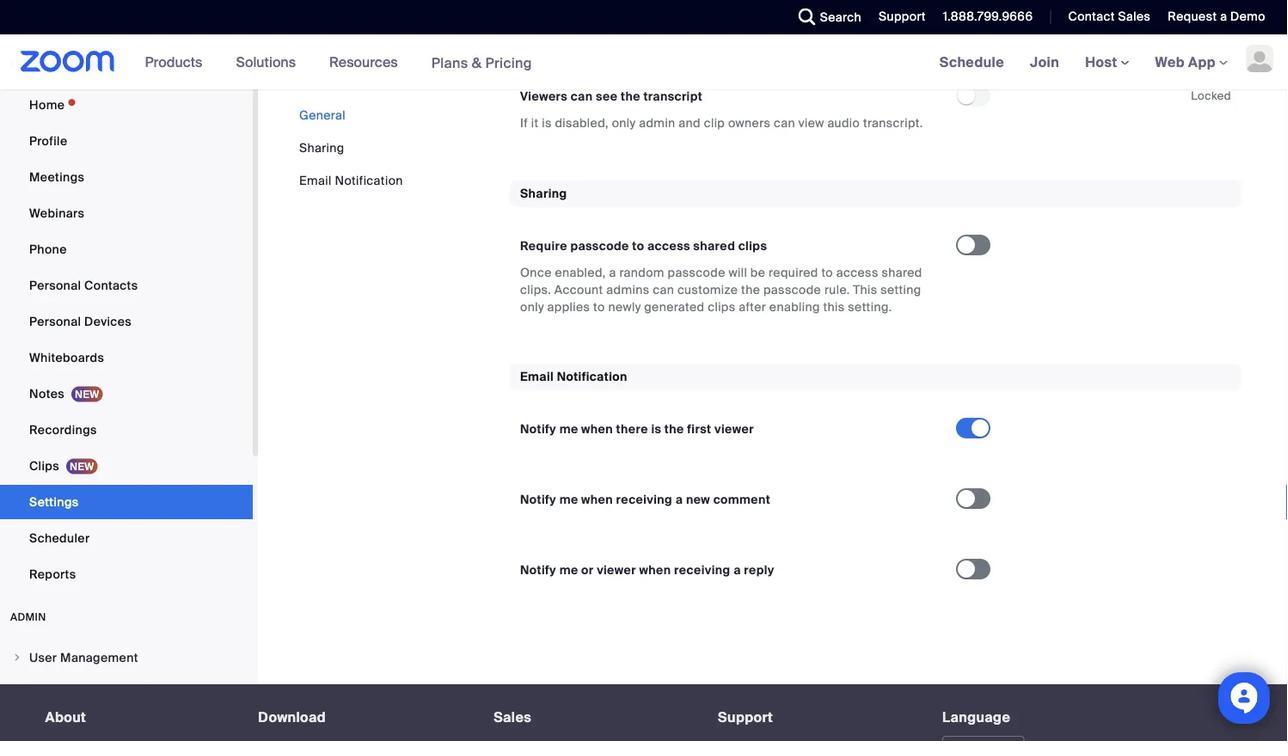 Task type: vqa. For each thing, say whether or not it's contained in the screenshot.
the bottommost the receiving
yes



Task type: describe. For each thing, give the bounding box(es) containing it.
once
[[520, 264, 552, 280]]

personal for personal devices
[[29, 314, 81, 329]]

generate
[[554, 18, 609, 34]]

about
[[45, 709, 86, 727]]

personal for personal contacts
[[29, 277, 81, 293]]

notify me or viewer when receiving a reply
[[520, 562, 775, 578]]

locked
[[1191, 88, 1231, 103]]

0 vertical spatial shared
[[693, 238, 735, 253]]

0 vertical spatial receiving
[[616, 492, 672, 507]]

meetings
[[29, 169, 85, 185]]

when for there
[[581, 421, 613, 437]]

demo
[[1230, 9, 1266, 25]]

require
[[520, 238, 567, 253]]

shared inside once enabled, a random passcode will be required to access shared clips. account admins can customize the passcode rule. this setting only applies to newly generated clips after enabling this setting.
[[882, 264, 922, 280]]

sales link
[[494, 709, 532, 727]]

user management menu item
[[0, 642, 253, 674]]

a inside once enabled, a random passcode will be required to access shared clips. account admins can customize the passcode rule. this setting only applies to newly generated clips after enabling this setting.
[[609, 264, 616, 280]]

the inside once enabled, a random passcode will be required to access shared clips. account admins can customize the passcode rule. this setting only applies to newly generated clips after enabling this setting.
[[741, 281, 760, 297]]

1 horizontal spatial receiving
[[674, 562, 730, 578]]

be
[[750, 264, 766, 280]]

request a demo
[[1168, 9, 1266, 25]]

settings
[[29, 494, 79, 510]]

whiteboards
[[29, 350, 104, 366]]

menu bar containing general
[[299, 107, 403, 189]]

web
[[1155, 53, 1185, 71]]

personal
[[10, 57, 68, 70]]

2 vertical spatial when
[[639, 562, 671, 578]]

applies
[[547, 299, 590, 315]]

1 horizontal spatial sales
[[1118, 9, 1151, 25]]

customize
[[677, 281, 738, 297]]

rule.
[[824, 281, 850, 297]]

plans & pricing
[[431, 54, 532, 72]]

1 vertical spatial can
[[774, 115, 795, 131]]

clip
[[704, 115, 725, 131]]

admin
[[639, 115, 675, 131]]

phone
[[29, 241, 67, 257]]

if it is disabled, only admin and clip owners can view audio transcript.
[[520, 115, 923, 131]]

0 horizontal spatial is
[[542, 115, 552, 131]]

viewers
[[520, 88, 568, 104]]

1 vertical spatial support
[[718, 709, 773, 727]]

phone link
[[0, 232, 253, 267]]

0 horizontal spatial sharing
[[299, 140, 344, 156]]

recordings link
[[0, 413, 253, 447]]

reports link
[[0, 557, 253, 592]]

profile
[[29, 133, 67, 149]]

transcript.
[[863, 115, 923, 131]]

search
[[820, 9, 862, 25]]

web app
[[1155, 53, 1216, 71]]

solutions button
[[236, 34, 304, 89]]

random
[[619, 264, 664, 280]]

0 horizontal spatial audio
[[612, 18, 645, 34]]

sharing element
[[510, 180, 1242, 336]]

join link
[[1017, 34, 1072, 89]]

scheduler link
[[0, 521, 253, 556]]

me for there
[[559, 421, 578, 437]]

admin menu menu
[[0, 642, 253, 741]]

settings link
[[0, 485, 253, 520]]

reports
[[29, 566, 76, 582]]

1 horizontal spatial only
[[612, 115, 636, 131]]

products
[[145, 53, 202, 71]]

personal devices link
[[0, 305, 253, 339]]

notify for notify me when receiving a new comment
[[520, 492, 556, 507]]

1 vertical spatial transcript
[[643, 88, 703, 104]]

0 horizontal spatial sales
[[494, 709, 532, 727]]

it
[[531, 115, 539, 131]]

auto-generate audio transcript
[[520, 18, 708, 34]]

when for receiving
[[581, 492, 613, 507]]

newly
[[608, 299, 641, 315]]

view
[[798, 115, 824, 131]]

enabling
[[769, 299, 820, 315]]

there
[[616, 421, 648, 437]]

email notification link
[[299, 172, 403, 188]]

a left new
[[676, 492, 683, 507]]

viewers can see the transcript
[[520, 88, 703, 104]]

access inside once enabled, a random passcode will be required to access shared clips. account admins can customize the passcode rule. this setting only applies to newly generated clips after enabling this setting.
[[836, 264, 878, 280]]

setting
[[881, 281, 921, 297]]

scheduler
[[29, 530, 90, 546]]

product information navigation
[[132, 34, 545, 91]]

0 vertical spatial access
[[647, 238, 690, 253]]

search button
[[786, 0, 866, 34]]

user management
[[29, 650, 138, 666]]

once enabled, a random passcode will be required to access shared clips. account admins can customize the passcode rule. this setting only applies to newly generated clips after enabling this setting.
[[520, 264, 922, 315]]

notes link
[[0, 377, 253, 411]]

notes
[[29, 386, 64, 402]]

clips
[[29, 458, 59, 474]]

new
[[686, 492, 710, 507]]

disabled,
[[555, 115, 609, 131]]

notify for notify me when there is the first viewer
[[520, 421, 556, 437]]

schedule link
[[927, 34, 1017, 89]]

home link
[[0, 88, 253, 122]]

general link
[[299, 107, 346, 123]]

2 vertical spatial passcode
[[764, 281, 821, 297]]

email notification inside the 'email notification' element
[[520, 369, 627, 385]]

require passcode to access shared clips
[[520, 238, 767, 253]]

see
[[596, 88, 618, 104]]

notify me when receiving a new comment
[[520, 492, 770, 507]]

admin
[[10, 611, 46, 624]]

schedule
[[940, 53, 1004, 71]]

is inside the 'email notification' element
[[651, 421, 661, 437]]

auto-
[[520, 18, 554, 34]]

resources button
[[329, 34, 406, 89]]

contact sales
[[1068, 9, 1151, 25]]



Task type: locate. For each thing, give the bounding box(es) containing it.
personal menu menu
[[0, 88, 253, 593]]

will
[[729, 264, 747, 280]]

1 horizontal spatial notification
[[557, 369, 627, 385]]

1 vertical spatial viewer
[[597, 562, 636, 578]]

1 vertical spatial email notification
[[520, 369, 627, 385]]

notification inside the 'email notification' element
[[557, 369, 627, 385]]

2 personal from the top
[[29, 314, 81, 329]]

0 vertical spatial to
[[632, 238, 644, 253]]

1 horizontal spatial email
[[520, 369, 554, 385]]

0 horizontal spatial receiving
[[616, 492, 672, 507]]

personal up whiteboards
[[29, 314, 81, 329]]

1 vertical spatial notify
[[520, 492, 556, 507]]

1 horizontal spatial access
[[836, 264, 878, 280]]

audio right generate
[[612, 18, 645, 34]]

2 notify from the top
[[520, 492, 556, 507]]

0 vertical spatial transcript
[[648, 18, 708, 34]]

comment
[[713, 492, 770, 507]]

2 vertical spatial can
[[653, 281, 674, 297]]

email down sharing link
[[299, 172, 332, 188]]

home
[[29, 97, 65, 113]]

clips up be
[[738, 238, 767, 253]]

0 vertical spatial sharing
[[299, 140, 344, 156]]

zoom logo image
[[21, 51, 115, 72]]

0 horizontal spatial support
[[718, 709, 773, 727]]

access
[[647, 238, 690, 253], [836, 264, 878, 280]]

can left view
[[774, 115, 795, 131]]

1 vertical spatial receiving
[[674, 562, 730, 578]]

management
[[60, 650, 138, 666]]

viewer right first
[[715, 421, 754, 437]]

products button
[[145, 34, 210, 89]]

is
[[542, 115, 552, 131], [651, 421, 661, 437]]

0 horizontal spatial shared
[[693, 238, 735, 253]]

0 horizontal spatial only
[[520, 299, 544, 315]]

general
[[299, 107, 346, 123]]

passcode down required on the right top of page
[[764, 281, 821, 297]]

language
[[942, 709, 1010, 727]]

1 horizontal spatial shared
[[882, 264, 922, 280]]

3 me from the top
[[559, 562, 578, 578]]

clips
[[738, 238, 767, 253], [708, 299, 736, 315]]

2 vertical spatial to
[[593, 299, 605, 315]]

0 vertical spatial notify
[[520, 421, 556, 437]]

about link
[[45, 709, 86, 727]]

0 vertical spatial when
[[581, 421, 613, 437]]

right image
[[12, 653, 22, 663]]

1 horizontal spatial viewer
[[715, 421, 754, 437]]

can inside once enabled, a random passcode will be required to access shared clips. account admins can customize the passcode rule. this setting only applies to newly generated clips after enabling this setting.
[[653, 281, 674, 297]]

to left the newly at the left of the page
[[593, 299, 605, 315]]

1 horizontal spatial the
[[665, 421, 684, 437]]

access up random
[[647, 238, 690, 253]]

passcode up customize
[[668, 264, 725, 280]]

1 horizontal spatial email notification
[[520, 369, 627, 385]]

contact
[[1068, 9, 1115, 25]]

pricing
[[485, 54, 532, 72]]

personal contacts link
[[0, 268, 253, 303]]

1 vertical spatial shared
[[882, 264, 922, 280]]

0 vertical spatial viewer
[[715, 421, 754, 437]]

receiving left reply
[[674, 562, 730, 578]]

0 horizontal spatial clips
[[708, 299, 736, 315]]

0 horizontal spatial email
[[299, 172, 332, 188]]

a left reply
[[734, 562, 741, 578]]

only inside once enabled, a random passcode will be required to access shared clips. account admins can customize the passcode rule. this setting only applies to newly generated clips after enabling this setting.
[[520, 299, 544, 315]]

1 notify from the top
[[520, 421, 556, 437]]

email
[[299, 172, 332, 188], [520, 369, 554, 385]]

whiteboards link
[[0, 341, 253, 375]]

this
[[823, 299, 845, 315]]

notify for notify me or viewer when receiving a reply
[[520, 562, 556, 578]]

0 vertical spatial email
[[299, 172, 332, 188]]

after
[[739, 299, 766, 315]]

1.888.799.9666
[[943, 9, 1033, 25]]

sharing link
[[299, 140, 344, 156]]

me for viewer
[[559, 562, 578, 578]]

meetings navigation
[[927, 34, 1287, 91]]

notify me when there is the first viewer
[[520, 421, 754, 437]]

0 vertical spatial sales
[[1118, 9, 1151, 25]]

viewer right or in the bottom left of the page
[[597, 562, 636, 578]]

0 vertical spatial can
[[571, 88, 593, 104]]

banner
[[0, 34, 1287, 91]]

1.888.799.9666 button
[[930, 0, 1037, 34], [943, 9, 1033, 25]]

support
[[879, 9, 926, 25], [718, 709, 773, 727]]

1 horizontal spatial clips
[[738, 238, 767, 253]]

1 vertical spatial to
[[821, 264, 833, 280]]

personal
[[29, 277, 81, 293], [29, 314, 81, 329]]

1.888.799.9666 button up the schedule link
[[943, 9, 1033, 25]]

1 vertical spatial passcode
[[668, 264, 725, 280]]

can
[[571, 88, 593, 104], [774, 115, 795, 131], [653, 281, 674, 297]]

webinars
[[29, 205, 84, 221]]

3 notify from the top
[[520, 562, 556, 578]]

email down applies
[[520, 369, 554, 385]]

meetings link
[[0, 160, 253, 194]]

2 horizontal spatial passcode
[[764, 281, 821, 297]]

0 horizontal spatial can
[[571, 88, 593, 104]]

this
[[853, 281, 877, 297]]

1 vertical spatial personal
[[29, 314, 81, 329]]

1 horizontal spatial passcode
[[668, 264, 725, 280]]

when up or in the bottom left of the page
[[581, 492, 613, 507]]

email notification down applies
[[520, 369, 627, 385]]

personal down phone
[[29, 277, 81, 293]]

0 vertical spatial email notification
[[299, 172, 403, 188]]

sharing up require
[[520, 185, 567, 201]]

host
[[1085, 53, 1121, 71]]

1 horizontal spatial sharing
[[520, 185, 567, 201]]

required
[[769, 264, 818, 280]]

plans
[[431, 54, 468, 72]]

0 horizontal spatial to
[[593, 299, 605, 315]]

1.888.799.9666 button up "schedule"
[[930, 0, 1037, 34]]

join
[[1030, 53, 1059, 71]]

clips down customize
[[708, 299, 736, 315]]

clips.
[[520, 281, 551, 297]]

a
[[1220, 9, 1227, 25], [609, 264, 616, 280], [676, 492, 683, 507], [734, 562, 741, 578]]

app
[[1188, 53, 1216, 71]]

a left the demo
[[1220, 9, 1227, 25]]

when left there
[[581, 421, 613, 437]]

2 horizontal spatial can
[[774, 115, 795, 131]]

0 vertical spatial only
[[612, 115, 636, 131]]

the
[[621, 88, 640, 104], [741, 281, 760, 297], [665, 421, 684, 437]]

when right or in the bottom left of the page
[[639, 562, 671, 578]]

only down viewers can see the transcript
[[612, 115, 636, 131]]

menu item
[[0, 676, 253, 709]]

notification up there
[[557, 369, 627, 385]]

1 personal from the top
[[29, 277, 81, 293]]

2 me from the top
[[559, 492, 578, 507]]

1 horizontal spatial audio
[[827, 115, 860, 131]]

first
[[687, 421, 711, 437]]

can left see
[[571, 88, 593, 104]]

shared
[[693, 238, 735, 253], [882, 264, 922, 280]]

0 horizontal spatial passcode
[[570, 238, 629, 253]]

email notification
[[299, 172, 403, 188], [520, 369, 627, 385]]

0 vertical spatial the
[[621, 88, 640, 104]]

1 vertical spatial sharing
[[520, 185, 567, 201]]

1 horizontal spatial to
[[632, 238, 644, 253]]

0 vertical spatial me
[[559, 421, 578, 437]]

clips inside once enabled, a random passcode will be required to access shared clips. account admins can customize the passcode rule. this setting only applies to newly generated clips after enabling this setting.
[[708, 299, 736, 315]]

is right it
[[542, 115, 552, 131]]

user
[[29, 650, 57, 666]]

personal devices
[[29, 314, 132, 329]]

host button
[[1085, 53, 1129, 71]]

0 vertical spatial notification
[[335, 172, 403, 188]]

only down clips.
[[520, 299, 544, 315]]

&
[[472, 54, 482, 72]]

sharing
[[299, 140, 344, 156], [520, 185, 567, 201]]

2 vertical spatial notify
[[520, 562, 556, 578]]

1 vertical spatial when
[[581, 492, 613, 507]]

plans & pricing link
[[431, 54, 532, 72], [431, 54, 532, 72]]

0 vertical spatial passcode
[[570, 238, 629, 253]]

notify
[[520, 421, 556, 437], [520, 492, 556, 507], [520, 562, 556, 578]]

webinars link
[[0, 196, 253, 231]]

0 vertical spatial audio
[[612, 18, 645, 34]]

0 horizontal spatial notification
[[335, 172, 403, 188]]

account
[[554, 281, 603, 297]]

0 horizontal spatial email notification
[[299, 172, 403, 188]]

1 vertical spatial only
[[520, 299, 544, 315]]

to up random
[[632, 238, 644, 253]]

menu bar
[[299, 107, 403, 189]]

email notification down sharing link
[[299, 172, 403, 188]]

sharing down general link
[[299, 140, 344, 156]]

contact sales link
[[1055, 0, 1155, 34], [1068, 9, 1151, 25]]

1 vertical spatial access
[[836, 264, 878, 280]]

the right see
[[621, 88, 640, 104]]

email notification element
[[510, 364, 1242, 609]]

shared up 'will'
[[693, 238, 735, 253]]

receiving left new
[[616, 492, 672, 507]]

1 vertical spatial email
[[520, 369, 554, 385]]

the left first
[[665, 421, 684, 437]]

is right there
[[651, 421, 661, 437]]

viewer
[[715, 421, 754, 437], [597, 562, 636, 578]]

0 vertical spatial clips
[[738, 238, 767, 253]]

2 vertical spatial the
[[665, 421, 684, 437]]

0 horizontal spatial viewer
[[597, 562, 636, 578]]

notification down sharing link
[[335, 172, 403, 188]]

1 vertical spatial sales
[[494, 709, 532, 727]]

to up rule.
[[821, 264, 833, 280]]

reply
[[744, 562, 775, 578]]

1 vertical spatial is
[[651, 421, 661, 437]]

passcode up the enabled,
[[570, 238, 629, 253]]

1 vertical spatial the
[[741, 281, 760, 297]]

a up admins
[[609, 264, 616, 280]]

can up "generated"
[[653, 281, 674, 297]]

audio right view
[[827, 115, 860, 131]]

2 horizontal spatial the
[[741, 281, 760, 297]]

request
[[1168, 9, 1217, 25]]

1 horizontal spatial can
[[653, 281, 674, 297]]

2 vertical spatial me
[[559, 562, 578, 578]]

0 vertical spatial personal
[[29, 277, 81, 293]]

2 horizontal spatial to
[[821, 264, 833, 280]]

access up this
[[836, 264, 878, 280]]

1 vertical spatial notification
[[557, 369, 627, 385]]

banner containing products
[[0, 34, 1287, 91]]

profile link
[[0, 124, 253, 158]]

0 vertical spatial support
[[879, 9, 926, 25]]

download link
[[258, 709, 326, 727]]

audio
[[612, 18, 645, 34], [827, 115, 860, 131]]

1 vertical spatial me
[[559, 492, 578, 507]]

0 vertical spatial is
[[542, 115, 552, 131]]

setting.
[[848, 299, 892, 315]]

resources
[[329, 53, 398, 71]]

solutions
[[236, 53, 296, 71]]

1 vertical spatial clips
[[708, 299, 736, 315]]

web app button
[[1155, 53, 1228, 71]]

shared up "setting"
[[882, 264, 922, 280]]

0 horizontal spatial the
[[621, 88, 640, 104]]

owners
[[728, 115, 771, 131]]

the up the after
[[741, 281, 760, 297]]

1 horizontal spatial is
[[651, 421, 661, 437]]

1 me from the top
[[559, 421, 578, 437]]

enabled,
[[555, 264, 606, 280]]

profile picture image
[[1246, 45, 1273, 72]]

me for receiving
[[559, 492, 578, 507]]

1 horizontal spatial support
[[879, 9, 926, 25]]

to
[[632, 238, 644, 253], [821, 264, 833, 280], [593, 299, 605, 315]]

1 vertical spatial audio
[[827, 115, 860, 131]]

0 horizontal spatial access
[[647, 238, 690, 253]]



